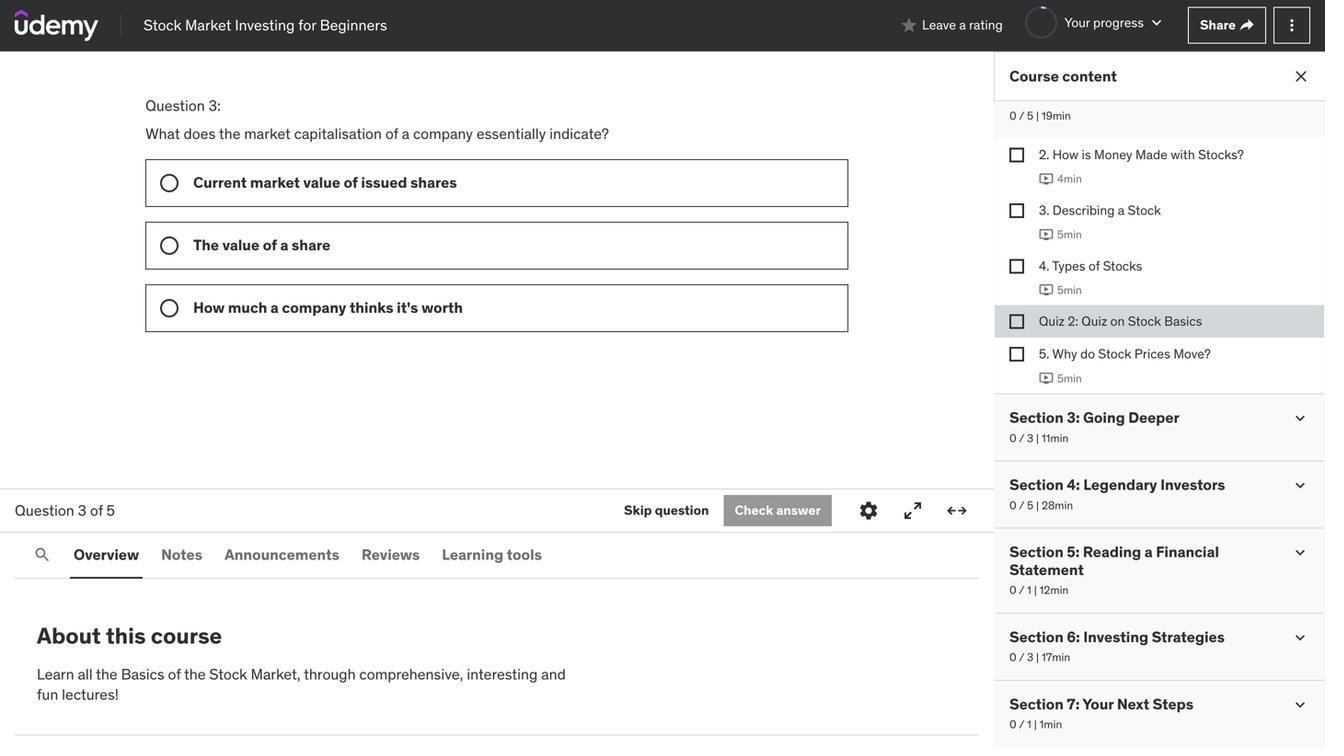 Task type: vqa. For each thing, say whether or not it's contained in the screenshot.


Task type: describe. For each thing, give the bounding box(es) containing it.
section 5: reading a financial statement button
[[1009, 543, 1276, 579]]

stock inside section 2: stock basics 0 / 5 | 19min
[[1083, 86, 1124, 105]]

2: for section
[[1067, 86, 1080, 105]]

skip question
[[624, 502, 709, 519]]

overview
[[74, 545, 139, 564]]

much
[[228, 298, 267, 317]]

small image for section 4: legendary investors
[[1291, 476, 1309, 495]]

search image
[[33, 546, 52, 564]]

/ for section 3: going deeper
[[1019, 431, 1024, 445]]

announcements button
[[221, 533, 343, 577]]

indicate?
[[549, 124, 609, 143]]

19min
[[1042, 109, 1071, 123]]

play why do stock prices move? image
[[1039, 371, 1054, 386]]

0 horizontal spatial the
[[96, 665, 118, 683]]

skip question button
[[624, 495, 709, 526]]

worth
[[421, 298, 463, 317]]

prices
[[1134, 346, 1170, 362]]

through
[[304, 665, 356, 683]]

legendary
[[1083, 475, 1157, 494]]

on
[[1110, 313, 1125, 330]]

small image for section 3: going deeper
[[1291, 409, 1309, 428]]

0 for section 3: going deeper
[[1009, 431, 1016, 445]]

issued
[[361, 173, 407, 192]]

essentially
[[476, 124, 546, 143]]

money
[[1094, 146, 1132, 163]]

is
[[1082, 146, 1091, 163]]

section 7: your next steps 0 / 1 | 1min
[[1009, 695, 1194, 732]]

reviews
[[362, 545, 420, 564]]

all
[[78, 665, 93, 683]]

with
[[1171, 146, 1195, 163]]

of left issued
[[344, 173, 358, 192]]

0 for section 6: investing strategies
[[1009, 650, 1016, 664]]

made
[[1135, 146, 1167, 163]]

close course content sidebar image
[[1292, 67, 1310, 86]]

small image for section 6: investing strategies
[[1291, 628, 1309, 647]]

udemy image
[[15, 10, 98, 41]]

learn
[[37, 665, 74, 683]]

announcements
[[225, 545, 339, 564]]

comprehensive,
[[359, 665, 463, 683]]

sidebar element
[[994, 0, 1325, 748]]

small image for section 2: stock basics
[[1291, 87, 1309, 105]]

section 2: stock basics 0 / 5 | 19min
[[1009, 86, 1174, 123]]

leave
[[922, 17, 956, 33]]

1 horizontal spatial the
[[184, 665, 206, 683]]

5min for why
[[1057, 371, 1082, 385]]

financial
[[1156, 543, 1219, 561]]

company inside 'question 3: what does the market capitalisation of a company essentially indicate?'
[[413, 124, 473, 143]]

/ for section 6: investing strategies
[[1019, 650, 1024, 664]]

0 for section 4: legendary investors
[[1009, 498, 1016, 512]]

learning tools button
[[438, 533, 546, 577]]

5min for types
[[1057, 283, 1082, 297]]

question for question 3 of 5
[[15, 501, 74, 520]]

section 7: your next steps button
[[1009, 695, 1194, 713]]

it's
[[397, 298, 418, 317]]

types
[[1052, 257, 1085, 274]]

xsmall image up xsmall image
[[1009, 314, 1024, 329]]

a left share at the left
[[280, 235, 288, 254]]

xsmall image
[[1009, 347, 1024, 362]]

17min
[[1042, 650, 1070, 664]]

overview button
[[70, 533, 143, 577]]

stock inside "link"
[[144, 15, 182, 34]]

small image inside 'leave a rating' button
[[900, 16, 918, 35]]

stock right on
[[1128, 313, 1161, 330]]

stock market investing for beginners
[[144, 15, 387, 34]]

question for question 3: what does the market capitalisation of a company essentially indicate?
[[145, 96, 205, 115]]

statement
[[1009, 560, 1084, 579]]

/ inside section 7: your next steps 0 / 1 | 1min
[[1019, 717, 1024, 732]]

leave a rating
[[922, 17, 1003, 33]]

quiz 2: quiz on stock basics
[[1039, 313, 1202, 330]]

2.
[[1039, 146, 1049, 163]]

how much a company thinks it's worth
[[193, 298, 463, 317]]

section 3: going deeper 0 / 3 | 11min
[[1009, 408, 1179, 445]]

4.
[[1039, 257, 1049, 274]]

the value of a share
[[193, 235, 330, 254]]

3 for section 6: investing strategies
[[1027, 650, 1033, 664]]

4:
[[1067, 475, 1080, 494]]

| inside section 5: reading a financial statement 0 / 1 | 12min
[[1034, 583, 1037, 597]]

your inside section 7: your next steps 0 / 1 | 1min
[[1082, 695, 1114, 713]]

basics for section 2: stock basics 0 / 5 | 19min
[[1127, 86, 1174, 105]]

question 3 of 5
[[15, 501, 115, 520]]

notes button
[[157, 533, 206, 577]]

7:
[[1067, 695, 1080, 713]]

reading
[[1083, 543, 1141, 561]]

interesting
[[467, 665, 538, 683]]

share
[[1200, 17, 1236, 33]]

2. how is money made with stocks?
[[1039, 146, 1244, 163]]

stock down 2. how is money made with stocks?
[[1128, 202, 1161, 218]]

next
[[1117, 695, 1149, 713]]

course content
[[1009, 67, 1117, 85]]

a right describing at the top of page
[[1118, 202, 1125, 218]]

/ for section 4: legendary investors
[[1019, 498, 1024, 512]]

/ inside section 5: reading a financial statement 0 / 1 | 12min
[[1019, 583, 1024, 597]]

| for section 4: legendary investors
[[1036, 498, 1039, 512]]

small image for section 5: reading a financial statement
[[1291, 543, 1309, 562]]

shares
[[410, 173, 457, 192]]

section 5: reading a financial statement 0 / 1 | 12min
[[1009, 543, 1219, 597]]

section for section 7: your next steps
[[1009, 695, 1064, 713]]

company inside group
[[282, 298, 346, 317]]

0 inside section 5: reading a financial statement 0 / 1 | 12min
[[1009, 583, 1016, 597]]

section 4: legendary investors 0 / 5 | 28min
[[1009, 475, 1225, 512]]

lectures!
[[62, 685, 119, 704]]

0 for section 2: stock basics
[[1009, 109, 1016, 123]]

3: for question
[[209, 96, 221, 115]]

1 inside section 7: your next steps 0 / 1 | 1min
[[1027, 717, 1031, 732]]

question
[[655, 502, 709, 519]]

your progress button
[[1025, 6, 1166, 39]]

section 6: investing strategies 0 / 3 | 17min
[[1009, 627, 1225, 664]]

going
[[1083, 408, 1125, 427]]

market,
[[251, 665, 301, 683]]

this
[[106, 622, 146, 650]]

5.
[[1039, 346, 1049, 362]]

12min
[[1040, 583, 1069, 597]]

how inside sidebar element
[[1053, 146, 1078, 163]]

share
[[292, 235, 330, 254]]

of up overview
[[90, 501, 103, 520]]

1 quiz from the left
[[1039, 313, 1065, 330]]

market inside 'question 3: what does the market capitalisation of a company essentially indicate?'
[[244, 124, 291, 143]]

a right much
[[270, 298, 279, 317]]

section for section 6: investing strategies
[[1009, 627, 1064, 646]]

skip
[[624, 502, 652, 519]]

section for section 3: going deeper
[[1009, 408, 1064, 427]]

2: for quiz
[[1068, 313, 1078, 330]]

fun
[[37, 685, 58, 704]]

the
[[193, 235, 219, 254]]

xsmall image for 3. describing a stock
[[1009, 203, 1024, 218]]

your progress
[[1064, 14, 1144, 31]]

strategies
[[1152, 627, 1225, 646]]



Task type: locate. For each thing, give the bounding box(es) containing it.
3 up overview
[[78, 501, 87, 520]]

5 for section 2: stock basics
[[1027, 109, 1033, 123]]

does
[[184, 124, 216, 143]]

fullscreen image
[[902, 500, 924, 522]]

deeper
[[1128, 408, 1179, 427]]

investors
[[1160, 475, 1225, 494]]

describing
[[1053, 202, 1115, 218]]

5 left 19min on the right top of page
[[1027, 109, 1033, 123]]

3.
[[1039, 202, 1049, 218]]

stock left market
[[144, 15, 182, 34]]

1 vertical spatial 1
[[1027, 717, 1031, 732]]

3: up does
[[209, 96, 221, 115]]

the down course
[[184, 665, 206, 683]]

5 0 from the top
[[1009, 650, 1016, 664]]

|
[[1036, 109, 1039, 123], [1036, 431, 1039, 445], [1036, 498, 1039, 512], [1034, 583, 1037, 597], [1036, 650, 1039, 664], [1034, 717, 1037, 732]]

play types of stocks image
[[1039, 283, 1054, 297]]

investing inside "link"
[[235, 15, 295, 34]]

/ left 17min
[[1019, 650, 1024, 664]]

section up 17min
[[1009, 627, 1064, 646]]

market
[[185, 15, 231, 34]]

1 horizontal spatial quiz
[[1081, 313, 1107, 330]]

6 / from the top
[[1019, 717, 1024, 732]]

1 vertical spatial small image
[[1291, 543, 1309, 562]]

0 inside section 2: stock basics 0 / 5 | 19min
[[1009, 109, 1016, 123]]

5 section from the top
[[1009, 627, 1064, 646]]

2 0 from the top
[[1009, 431, 1016, 445]]

how left the "is" in the top of the page
[[1053, 146, 1078, 163]]

actions image
[[1283, 16, 1301, 35]]

section up '1min'
[[1009, 695, 1064, 713]]

stock inside learn all the basics of the stock market, through comprehensive, interesting and fun lectures!
[[209, 665, 247, 683]]

company left thinks
[[282, 298, 346, 317]]

investing inside section 6: investing strategies 0 / 3 | 17min
[[1083, 627, 1148, 646]]

about
[[37, 622, 101, 650]]

investing for strategies
[[1083, 627, 1148, 646]]

leave a rating button
[[900, 3, 1003, 47]]

learning
[[442, 545, 503, 564]]

0 left '1min'
[[1009, 717, 1016, 732]]

section left 5:
[[1009, 543, 1064, 561]]

1 vertical spatial basics
[[1164, 313, 1202, 330]]

1 left '1min'
[[1027, 717, 1031, 732]]

quiz down play types of stocks icon
[[1039, 313, 1065, 330]]

quiz left on
[[1081, 313, 1107, 330]]

2 1 from the top
[[1027, 717, 1031, 732]]

a
[[959, 17, 966, 33], [402, 124, 410, 143], [1118, 202, 1125, 218], [280, 235, 288, 254], [270, 298, 279, 317], [1144, 543, 1153, 561]]

for
[[298, 15, 316, 34]]

section inside "section 4: legendary investors 0 / 5 | 28min"
[[1009, 475, 1064, 494]]

basics up the made
[[1127, 86, 1174, 105]]

4 section from the top
[[1009, 543, 1064, 561]]

3 left 11min at the bottom right
[[1027, 431, 1033, 445]]

market right current
[[250, 173, 300, 192]]

2: inside section 2: stock basics 0 / 5 | 19min
[[1067, 86, 1080, 105]]

1 horizontal spatial investing
[[1083, 627, 1148, 646]]

basics inside learn all the basics of the stock market, through comprehensive, interesting and fun lectures!
[[121, 665, 164, 683]]

section inside section 3: going deeper 0 / 3 | 11min
[[1009, 408, 1064, 427]]

0 vertical spatial 5min
[[1057, 227, 1082, 241]]

basics inside section 2: stock basics 0 / 5 | 19min
[[1127, 86, 1174, 105]]

3: up 11min at the bottom right
[[1067, 408, 1080, 427]]

check answer
[[735, 502, 821, 519]]

0 left 28min
[[1009, 498, 1016, 512]]

small image
[[1147, 13, 1166, 32], [900, 16, 918, 35], [1291, 87, 1309, 105], [1291, 476, 1309, 495], [1291, 628, 1309, 647], [1291, 695, 1309, 714]]

your right 7:
[[1082, 695, 1114, 713]]

investing left for
[[235, 15, 295, 34]]

course
[[151, 622, 222, 650]]

xsmall image
[[1239, 18, 1254, 33], [1009, 148, 1024, 162], [1009, 203, 1024, 218], [1009, 259, 1024, 274], [1009, 314, 1024, 329]]

5min for describing
[[1057, 227, 1082, 241]]

xsmall image for 2. how is money made with stocks?
[[1009, 148, 1024, 162]]

0 inside section 7: your next steps 0 / 1 | 1min
[[1009, 717, 1016, 732]]

/ inside section 6: investing strategies 0 / 3 | 17min
[[1019, 650, 1024, 664]]

question up search image
[[15, 501, 74, 520]]

section up 11min at the bottom right
[[1009, 408, 1064, 427]]

| left '12min' at the right bottom of the page
[[1034, 583, 1037, 597]]

learn all the basics of the stock market, through comprehensive, interesting and fun lectures!
[[37, 665, 566, 704]]

section
[[1009, 86, 1064, 105], [1009, 408, 1064, 427], [1009, 475, 1064, 494], [1009, 543, 1064, 561], [1009, 627, 1064, 646], [1009, 695, 1064, 713]]

stock down content
[[1083, 86, 1124, 105]]

5 inside section 2: stock basics 0 / 5 | 19min
[[1027, 109, 1033, 123]]

| for section 2: stock basics
[[1036, 109, 1039, 123]]

1 vertical spatial question
[[15, 501, 74, 520]]

small image for section 7: your next steps
[[1291, 695, 1309, 714]]

section for section 2: stock basics
[[1009, 86, 1064, 105]]

your left progress
[[1064, 14, 1090, 31]]

2: up why
[[1068, 313, 1078, 330]]

/ for section 2: stock basics
[[1019, 109, 1024, 123]]

1 inside section 5: reading a financial statement 0 / 1 | 12min
[[1027, 583, 1031, 597]]

0 down statement
[[1009, 583, 1016, 597]]

section down course
[[1009, 86, 1064, 105]]

1min
[[1040, 717, 1062, 732]]

1 horizontal spatial 3:
[[1067, 408, 1080, 427]]

1 vertical spatial 3
[[78, 501, 87, 520]]

1 vertical spatial investing
[[1083, 627, 1148, 646]]

section 6: investing strategies button
[[1009, 627, 1225, 646]]

a up issued
[[402, 124, 410, 143]]

2 section from the top
[[1009, 408, 1064, 427]]

content
[[1062, 67, 1117, 85]]

progress
[[1093, 14, 1144, 31]]

2 small image from the top
[[1291, 543, 1309, 562]]

3 left 17min
[[1027, 650, 1033, 664]]

learning tools
[[442, 545, 542, 564]]

beginners
[[320, 15, 387, 34]]

2 horizontal spatial the
[[219, 124, 240, 143]]

basics down about this course
[[121, 665, 164, 683]]

/ inside "section 4: legendary investors 0 / 5 | 28min"
[[1019, 498, 1024, 512]]

| inside section 6: investing strategies 0 / 3 | 17min
[[1036, 650, 1039, 664]]

| inside "section 4: legendary investors 0 / 5 | 28min"
[[1036, 498, 1039, 512]]

steps
[[1153, 695, 1194, 713]]

0 vertical spatial company
[[413, 124, 473, 143]]

of up issued
[[385, 124, 398, 143]]

1 vertical spatial market
[[250, 173, 300, 192]]

1 / from the top
[[1019, 109, 1024, 123]]

value down "capitalisation"
[[303, 173, 340, 192]]

2:
[[1067, 86, 1080, 105], [1068, 313, 1078, 330]]

6 0 from the top
[[1009, 717, 1016, 732]]

1 vertical spatial your
[[1082, 695, 1114, 713]]

the
[[219, 124, 240, 143], [96, 665, 118, 683], [184, 665, 206, 683]]

0 vertical spatial how
[[1053, 146, 1078, 163]]

5 left 28min
[[1027, 498, 1033, 512]]

0 horizontal spatial investing
[[235, 15, 295, 34]]

0 horizontal spatial 3:
[[209, 96, 221, 115]]

/ left 11min at the bottom right
[[1019, 431, 1024, 445]]

small image
[[1291, 409, 1309, 428], [1291, 543, 1309, 562]]

1 vertical spatial company
[[282, 298, 346, 317]]

0 left 19min on the right top of page
[[1009, 109, 1016, 123]]

xsmall image left 3.
[[1009, 203, 1024, 218]]

1 left '12min' at the right bottom of the page
[[1027, 583, 1031, 597]]

how inside what does the market capitalisation of a company essentially indicate? group
[[193, 298, 225, 317]]

check answer button
[[724, 495, 832, 526]]

0 vertical spatial 1
[[1027, 583, 1031, 597]]

1 vertical spatial how
[[193, 298, 225, 317]]

3: for section
[[1067, 408, 1080, 427]]

stock right do
[[1098, 346, 1131, 362]]

6 section from the top
[[1009, 695, 1064, 713]]

2 vertical spatial 5min
[[1057, 371, 1082, 385]]

of right types
[[1089, 257, 1100, 274]]

0 horizontal spatial company
[[282, 298, 346, 317]]

market right does
[[244, 124, 291, 143]]

xsmall image inside share button
[[1239, 18, 1254, 33]]

1 5min from the top
[[1057, 227, 1082, 241]]

stock market investing for beginners link
[[144, 15, 387, 36]]

| left 11min at the bottom right
[[1036, 431, 1039, 445]]

3 inside section 6: investing strategies 0 / 3 | 17min
[[1027, 650, 1033, 664]]

section 4: legendary investors button
[[1009, 475, 1225, 494]]

small image inside your progress dropdown button
[[1147, 13, 1166, 32]]

0 vertical spatial 2:
[[1067, 86, 1080, 105]]

question 3: what does the market capitalisation of a company essentially indicate?
[[145, 96, 612, 143]]

0 vertical spatial basics
[[1127, 86, 1174, 105]]

value right the
[[222, 235, 260, 254]]

0 inside section 6: investing strategies 0 / 3 | 17min
[[1009, 650, 1016, 664]]

stock left market,
[[209, 665, 247, 683]]

| left '1min'
[[1034, 717, 1037, 732]]

rating
[[969, 17, 1003, 33]]

5 up overview
[[106, 501, 115, 520]]

your inside dropdown button
[[1064, 14, 1090, 31]]

xsmall image for 4. types of stocks
[[1009, 259, 1024, 274]]

how
[[1053, 146, 1078, 163], [193, 298, 225, 317]]

5 for section 4: legendary investors
[[1027, 498, 1033, 512]]

a inside 'leave a rating' button
[[959, 17, 966, 33]]

of inside learn all the basics of the stock market, through comprehensive, interesting and fun lectures!
[[168, 665, 181, 683]]

1 horizontal spatial company
[[413, 124, 473, 143]]

0 vertical spatial investing
[[235, 15, 295, 34]]

value
[[303, 173, 340, 192], [222, 235, 260, 254]]

investing
[[235, 15, 295, 34], [1083, 627, 1148, 646]]

2: down course content
[[1067, 86, 1080, 105]]

1 horizontal spatial question
[[145, 96, 205, 115]]

of inside 'question 3: what does the market capitalisation of a company essentially indicate?'
[[385, 124, 398, 143]]

4 0 from the top
[[1009, 583, 1016, 597]]

thinks
[[349, 298, 393, 317]]

3. describing a stock
[[1039, 202, 1161, 218]]

28min
[[1042, 498, 1073, 512]]

1 vertical spatial 5min
[[1057, 283, 1082, 297]]

xsmall image left the 2.
[[1009, 148, 1024, 162]]

0 vertical spatial value
[[303, 173, 340, 192]]

| for section 3: going deeper
[[1036, 431, 1039, 445]]

basics
[[1127, 86, 1174, 105], [1164, 313, 1202, 330], [121, 665, 164, 683]]

notes
[[161, 545, 202, 564]]

stocks
[[1103, 257, 1142, 274]]

section for section 4: legendary investors
[[1009, 475, 1064, 494]]

of down course
[[168, 665, 181, 683]]

how left much
[[193, 298, 225, 317]]

section inside section 2: stock basics 0 / 5 | 19min
[[1009, 86, 1064, 105]]

3 0 from the top
[[1009, 498, 1016, 512]]

| left 19min on the right top of page
[[1036, 109, 1039, 123]]

0 vertical spatial question
[[145, 96, 205, 115]]

/ left '1min'
[[1019, 717, 1024, 732]]

reviews button
[[358, 533, 424, 577]]

what
[[145, 124, 180, 143]]

question
[[145, 96, 205, 115], [15, 501, 74, 520]]

3 / from the top
[[1019, 498, 1024, 512]]

tools
[[507, 545, 542, 564]]

1 horizontal spatial how
[[1053, 146, 1078, 163]]

0 horizontal spatial quiz
[[1039, 313, 1065, 330]]

| for section 6: investing strategies
[[1036, 650, 1039, 664]]

0 inside "section 4: legendary investors 0 / 5 | 28min"
[[1009, 498, 1016, 512]]

question inside 'question 3: what does the market capitalisation of a company essentially indicate?'
[[145, 96, 205, 115]]

play how is money made with stocks? image
[[1039, 172, 1054, 186]]

0 vertical spatial small image
[[1291, 409, 1309, 428]]

3 section from the top
[[1009, 475, 1064, 494]]

1 vertical spatial 2:
[[1068, 313, 1078, 330]]

course
[[1009, 67, 1059, 85]]

2 quiz from the left
[[1081, 313, 1107, 330]]

move?
[[1173, 346, 1211, 362]]

/ down statement
[[1019, 583, 1024, 597]]

section inside section 7: your next steps 0 / 1 | 1min
[[1009, 695, 1064, 713]]

1 small image from the top
[[1291, 409, 1309, 428]]

| inside section 7: your next steps 0 / 1 | 1min
[[1034, 717, 1037, 732]]

check
[[735, 502, 773, 519]]

/ left 19min on the right top of page
[[1019, 109, 1024, 123]]

/ inside section 3: going deeper 0 / 3 | 11min
[[1019, 431, 1024, 445]]

| left 17min
[[1036, 650, 1039, 664]]

0
[[1009, 109, 1016, 123], [1009, 431, 1016, 445], [1009, 498, 1016, 512], [1009, 583, 1016, 597], [1009, 650, 1016, 664], [1009, 717, 1016, 732]]

current market value of issued shares
[[193, 173, 457, 192]]

a left "rating"
[[959, 17, 966, 33]]

and
[[541, 665, 566, 683]]

0 horizontal spatial value
[[222, 235, 260, 254]]

0 vertical spatial 3
[[1027, 431, 1033, 445]]

capitalisation
[[294, 124, 382, 143]]

section up 28min
[[1009, 475, 1064, 494]]

section inside section 6: investing strategies 0 / 3 | 17min
[[1009, 627, 1064, 646]]

a inside section 5: reading a financial statement 0 / 1 | 12min
[[1144, 543, 1153, 561]]

share button
[[1188, 7, 1266, 44]]

market
[[244, 124, 291, 143], [250, 173, 300, 192]]

6:
[[1067, 627, 1080, 646]]

settings image
[[858, 500, 880, 522]]

company up shares
[[413, 124, 473, 143]]

current
[[193, 173, 247, 192]]

2 vertical spatial basics
[[121, 665, 164, 683]]

| left 28min
[[1036, 498, 1039, 512]]

4min
[[1057, 172, 1082, 186]]

5min right play why do stock prices move? 'icon'
[[1057, 371, 1082, 385]]

5 inside "section 4: legendary investors 0 / 5 | 28min"
[[1027, 498, 1033, 512]]

investing right 6:
[[1083, 627, 1148, 646]]

of left share at the left
[[263, 235, 277, 254]]

play describing a stock image
[[1039, 227, 1054, 242]]

section for section 5: reading a financial statement
[[1009, 543, 1064, 561]]

3: inside section 3: going deeper 0 / 3 | 11min
[[1067, 408, 1080, 427]]

0 left 17min
[[1009, 650, 1016, 664]]

the right does
[[219, 124, 240, 143]]

section 3: going deeper button
[[1009, 408, 1179, 427]]

a right reading
[[1144, 543, 1153, 561]]

a inside 'question 3: what does the market capitalisation of a company essentially indicate?'
[[402, 124, 410, 143]]

3 inside section 3: going deeper 0 / 3 | 11min
[[1027, 431, 1033, 445]]

the right all
[[96, 665, 118, 683]]

market inside group
[[250, 173, 300, 192]]

section inside section 5: reading a financial statement 0 / 1 | 12min
[[1009, 543, 1064, 561]]

0 left 11min at the bottom right
[[1009, 431, 1016, 445]]

0 horizontal spatial how
[[193, 298, 225, 317]]

0 horizontal spatial question
[[15, 501, 74, 520]]

5min right play types of stocks icon
[[1057, 283, 1082, 297]]

/ left 28min
[[1019, 498, 1024, 512]]

investing for for
[[235, 15, 295, 34]]

11min
[[1042, 431, 1069, 445]]

what does the market capitalisation of a company essentially indicate? group
[[145, 159, 848, 332]]

of inside sidebar element
[[1089, 257, 1100, 274]]

question up the what
[[145, 96, 205, 115]]

5. why do stock prices move?
[[1039, 346, 1211, 362]]

2 / from the top
[[1019, 431, 1024, 445]]

do
[[1080, 346, 1095, 362]]

5:
[[1067, 543, 1080, 561]]

| inside section 2: stock basics 0 / 5 | 19min
[[1036, 109, 1039, 123]]

why
[[1052, 346, 1077, 362]]

3 5min from the top
[[1057, 371, 1082, 385]]

basics for learn all the basics of the stock market, through comprehensive, interesting and fun lectures!
[[121, 665, 164, 683]]

4 / from the top
[[1019, 583, 1024, 597]]

3: inside 'question 3: what does the market capitalisation of a company essentially indicate?'
[[209, 96, 221, 115]]

2 vertical spatial 3
[[1027, 650, 1033, 664]]

xsmall image right share
[[1239, 18, 1254, 33]]

/ inside section 2: stock basics 0 / 5 | 19min
[[1019, 109, 1024, 123]]

| inside section 3: going deeper 0 / 3 | 11min
[[1036, 431, 1039, 445]]

xsmall image left 4.
[[1009, 259, 1024, 274]]

0 vertical spatial your
[[1064, 14, 1090, 31]]

0 vertical spatial market
[[244, 124, 291, 143]]

the inside 'question 3: what does the market capitalisation of a company essentially indicate?'
[[219, 124, 240, 143]]

0 vertical spatial 3:
[[209, 96, 221, 115]]

1 vertical spatial 3:
[[1067, 408, 1080, 427]]

basics up move?
[[1164, 313, 1202, 330]]

section 2: stock basics button
[[1009, 86, 1174, 105]]

1 horizontal spatial value
[[303, 173, 340, 192]]

expanded view image
[[946, 500, 968, 522]]

2 5min from the top
[[1057, 283, 1082, 297]]

of
[[385, 124, 398, 143], [344, 173, 358, 192], [263, 235, 277, 254], [1089, 257, 1100, 274], [90, 501, 103, 520], [168, 665, 181, 683]]

3 for section 3: going deeper
[[1027, 431, 1033, 445]]

5 / from the top
[[1019, 650, 1024, 664]]

1 1 from the top
[[1027, 583, 1031, 597]]

1 section from the top
[[1009, 86, 1064, 105]]

5min right play describing a stock icon
[[1057, 227, 1082, 241]]

0 inside section 3: going deeper 0 / 3 | 11min
[[1009, 431, 1016, 445]]

1 vertical spatial value
[[222, 235, 260, 254]]

1 0 from the top
[[1009, 109, 1016, 123]]



